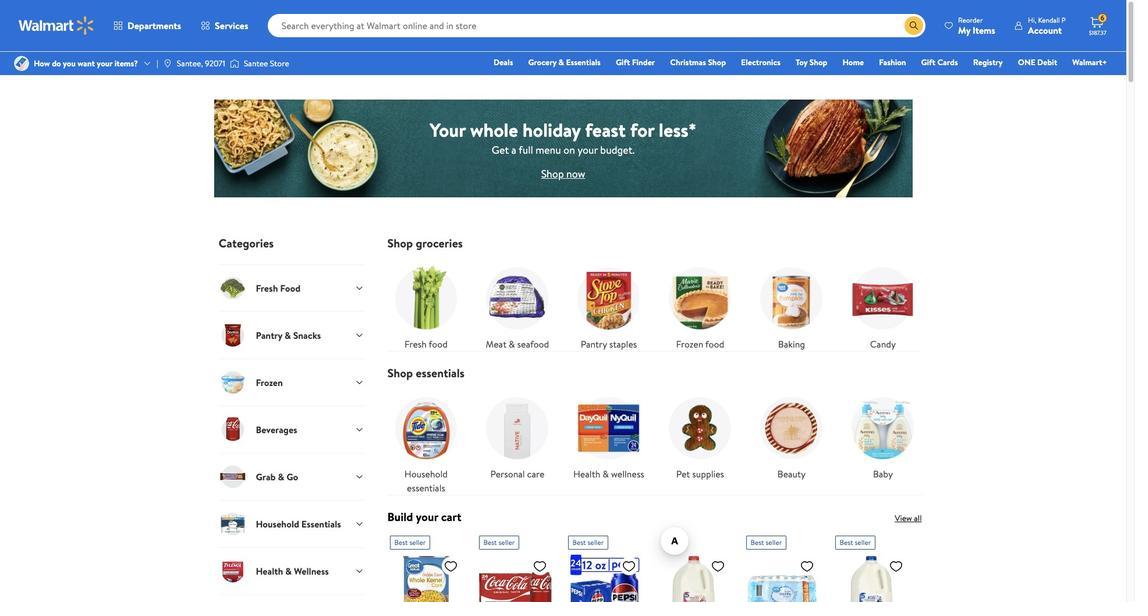 Task type: describe. For each thing, give the bounding box(es) containing it.
essentials for household essentials
[[407, 482, 446, 495]]

beverages
[[256, 423, 297, 436]]

beauty
[[778, 468, 806, 481]]

seller for 6th product group
[[855, 538, 872, 548]]

full
[[519, 142, 534, 157]]

grocery & essentials link
[[523, 56, 606, 69]]

items
[[973, 24, 996, 36]]

seafood
[[518, 338, 549, 351]]

6 $187.37
[[1090, 13, 1107, 37]]

shop right christmas
[[708, 57, 726, 68]]

shop now
[[542, 166, 586, 181]]

pepsi soda pop, 12 fl oz cans, 24 pack image
[[568, 555, 641, 602]]

& for snacks
[[285, 329, 291, 342]]

cards
[[938, 57, 959, 68]]

pantry for pantry & snacks
[[256, 329, 283, 342]]

frozen for frozen
[[256, 376, 283, 389]]

coca-cola soda pop, 12 fl oz, 24 pack cans image
[[479, 555, 552, 602]]

 image for santee, 92071
[[163, 59, 172, 68]]

deals
[[494, 57, 513, 68]]

beverages button
[[219, 406, 364, 453]]

santee
[[244, 58, 268, 69]]

pantry staples
[[581, 338, 637, 351]]

now
[[567, 166, 586, 181]]

health for health & wellness
[[256, 565, 283, 578]]

grab & go
[[256, 471, 298, 483]]

santee store
[[244, 58, 289, 69]]

you
[[63, 58, 76, 69]]

registry link
[[969, 56, 1009, 69]]

household essentials
[[256, 518, 341, 531]]

santee, 92071
[[177, 58, 225, 69]]

pantry & snacks
[[256, 329, 321, 342]]

budget.
[[601, 142, 635, 157]]

kendall
[[1039, 15, 1061, 25]]

1 horizontal spatial your
[[416, 509, 439, 525]]

great value purified drinking water, 16.9 fl oz bottles, 40 count image
[[746, 555, 819, 602]]

3 product group from the left
[[568, 531, 641, 602]]

menu
[[536, 142, 561, 157]]

view all link
[[895, 513, 922, 524]]

health & wellness button
[[219, 548, 364, 595]]

christmas
[[671, 57, 707, 68]]

grocery
[[529, 57, 557, 68]]

walmart+ link
[[1068, 56, 1113, 69]]

fashion
[[880, 57, 907, 68]]

add to favorites list, great value whole vitamin d milk, gallon, 128 fl oz image
[[712, 559, 725, 574]]

pet supplies
[[677, 468, 725, 481]]

account
[[1029, 24, 1063, 36]]

4 product group from the left
[[657, 531, 730, 602]]

Search search field
[[268, 14, 926, 37]]

best seller for great value purified drinking water, 16.9 fl oz bottles, 40 count image at the right of page
[[751, 538, 782, 548]]

build
[[388, 509, 413, 525]]

1 product group from the left
[[390, 531, 463, 602]]

electronics
[[742, 57, 781, 68]]

seller for fifth product group from left
[[766, 538, 782, 548]]

beauty link
[[753, 390, 831, 481]]

 image for santee store
[[230, 58, 239, 69]]

fresh food link
[[388, 260, 465, 351]]

want
[[78, 58, 95, 69]]

santee,
[[177, 58, 203, 69]]

candy
[[871, 338, 896, 351]]

health for health & wellness
[[574, 468, 601, 481]]

2 product group from the left
[[479, 531, 552, 602]]

your whole holiday feast for less* get a full menu on your budget.
[[430, 117, 697, 157]]

health & wellness link
[[571, 390, 648, 481]]

toy
[[796, 57, 808, 68]]

my
[[959, 24, 971, 36]]

best for fifth product group from left
[[751, 538, 765, 548]]

Walmart Site-Wide search field
[[268, 14, 926, 37]]

personal
[[491, 468, 525, 481]]

services button
[[191, 12, 258, 40]]

essentials inside household essentials dropdown button
[[302, 518, 341, 531]]

meat & seafood
[[486, 338, 549, 351]]

essentials for shop essentials
[[416, 365, 465, 381]]

one
[[1019, 57, 1036, 68]]

baby link
[[845, 390, 922, 481]]

list for shop essentials
[[381, 380, 929, 495]]

household essentials
[[405, 468, 448, 495]]

shop right toy
[[810, 57, 828, 68]]

92071
[[205, 58, 225, 69]]

fresh for fresh food
[[405, 338, 427, 351]]

add to favorites list, great value golden sweet whole kernel corn, canned corn, 15 oz can image
[[444, 559, 458, 574]]

best for 4th product group from the right
[[573, 538, 586, 548]]

list for shop groceries
[[381, 250, 929, 351]]

best for 6th product group
[[840, 538, 854, 548]]

frozen for frozen food
[[677, 338, 704, 351]]

best seller for "pepsi soda pop, 12 fl oz cans, 24 pack" image
[[573, 538, 604, 548]]

store
[[270, 58, 289, 69]]

cart
[[441, 509, 462, 525]]

$187.37
[[1090, 29, 1107, 37]]

baking
[[779, 338, 806, 351]]

staples
[[610, 338, 637, 351]]

walmart image
[[19, 16, 94, 35]]

grab
[[256, 471, 276, 483]]

finder
[[632, 57, 655, 68]]

how do you want your items?
[[34, 58, 138, 69]]

snacks
[[293, 329, 321, 342]]

frozen food
[[677, 338, 725, 351]]

personal care link
[[479, 390, 557, 481]]

services
[[215, 19, 249, 32]]

a
[[512, 142, 517, 157]]

departments
[[128, 19, 181, 32]]

pantry & snacks button
[[219, 312, 364, 359]]

pet
[[677, 468, 691, 481]]

meat & seafood link
[[479, 260, 557, 351]]



Task type: locate. For each thing, give the bounding box(es) containing it.
fresh food
[[256, 282, 301, 295]]

food
[[429, 338, 448, 351], [706, 338, 725, 351]]

gift left cards
[[922, 57, 936, 68]]

 image right 92071
[[230, 58, 239, 69]]

1 vertical spatial household
[[256, 518, 299, 531]]

pantry left snacks
[[256, 329, 283, 342]]

essentials up build your cart
[[407, 482, 446, 495]]

 image
[[14, 56, 29, 71]]

add to favorites list, great value purified drinking water, 16.9 fl oz bottles, 40 count image
[[801, 559, 815, 574]]

best seller for great value golden sweet whole kernel corn, canned corn, 15 oz can image
[[395, 538, 426, 548]]

1 seller from the left
[[410, 538, 426, 548]]

fresh food
[[405, 338, 448, 351]]

1 horizontal spatial fresh
[[405, 338, 427, 351]]

go
[[287, 471, 298, 483]]

personal care
[[491, 468, 545, 481]]

1 list from the top
[[381, 250, 929, 351]]

household
[[405, 468, 448, 481], [256, 518, 299, 531]]

food for fresh food
[[429, 338, 448, 351]]

your
[[430, 117, 466, 142]]

5 best from the left
[[840, 538, 854, 548]]

departments button
[[104, 12, 191, 40]]

3 best seller from the left
[[573, 538, 604, 548]]

1 vertical spatial frozen
[[256, 376, 283, 389]]

gift for gift cards
[[922, 57, 936, 68]]

health & wellness
[[574, 468, 645, 481]]

3 best from the left
[[573, 538, 586, 548]]

seller for second product group from left
[[499, 538, 515, 548]]

0 horizontal spatial  image
[[163, 59, 172, 68]]

health & wellness
[[256, 565, 329, 578]]

pantry inside list
[[581, 338, 607, 351]]

shop for groceries
[[388, 235, 413, 251]]

1 vertical spatial your
[[578, 142, 598, 157]]

shop left now
[[542, 166, 564, 181]]

seller up coca-cola soda pop, 12 fl oz, 24 pack cans image
[[499, 538, 515, 548]]

household inside household essentials link
[[405, 468, 448, 481]]

baby
[[874, 468, 893, 481]]

your right want
[[97, 58, 113, 69]]

&
[[559, 57, 564, 68], [285, 329, 291, 342], [509, 338, 515, 351], [603, 468, 609, 481], [278, 471, 284, 483], [286, 565, 292, 578]]

christmas shop
[[671, 57, 726, 68]]

best seller for great value 2% reduced fat milk, 128 fl oz image
[[840, 538, 872, 548]]

2 seller from the left
[[499, 538, 515, 548]]

best seller up great value 2% reduced fat milk, 128 fl oz image
[[840, 538, 872, 548]]

& for wellness
[[286, 565, 292, 578]]

0 horizontal spatial essentials
[[302, 518, 341, 531]]

best seller up coca-cola soda pop, 12 fl oz, 24 pack cans image
[[484, 538, 515, 548]]

shop for essentials
[[388, 365, 413, 381]]

 image
[[230, 58, 239, 69], [163, 59, 172, 68]]

0 vertical spatial health
[[574, 468, 601, 481]]

2 best from the left
[[484, 538, 497, 548]]

1 horizontal spatial  image
[[230, 58, 239, 69]]

product group
[[390, 531, 463, 602], [479, 531, 552, 602], [568, 531, 641, 602], [657, 531, 730, 602], [746, 531, 819, 602], [836, 531, 908, 602]]

1 horizontal spatial household
[[405, 468, 448, 481]]

essentials inside grocery & essentials link
[[566, 57, 601, 68]]

shop for now
[[542, 166, 564, 181]]

health inside "dropdown button"
[[256, 565, 283, 578]]

best seller down build
[[395, 538, 426, 548]]

add to favorites list, pepsi soda pop, 12 fl oz cans, 24 pack image
[[622, 559, 636, 574]]

3 seller from the left
[[588, 538, 604, 548]]

best seller up great value purified drinking water, 16.9 fl oz bottles, 40 count image at the right of page
[[751, 538, 782, 548]]

essentials inside household essentials
[[407, 482, 446, 495]]

deals link
[[489, 56, 519, 69]]

frozen inside dropdown button
[[256, 376, 283, 389]]

toy shop
[[796, 57, 828, 68]]

your inside your whole holiday feast for less* get a full menu on your budget.
[[578, 142, 598, 157]]

essentials
[[416, 365, 465, 381], [407, 482, 446, 495]]

on
[[564, 142, 575, 157]]

seller for 6th product group from right
[[410, 538, 426, 548]]

shop left groceries
[[388, 235, 413, 251]]

holiday
[[523, 117, 581, 142]]

pantry left the staples
[[581, 338, 607, 351]]

 image right | on the top left
[[163, 59, 172, 68]]

best up great value 2% reduced fat milk, 128 fl oz image
[[840, 538, 854, 548]]

4 seller from the left
[[766, 538, 782, 548]]

all
[[915, 513, 922, 524]]

essentials up wellness
[[302, 518, 341, 531]]

gift for gift finder
[[616, 57, 630, 68]]

frozen inside list
[[677, 338, 704, 351]]

household down the grab & go
[[256, 518, 299, 531]]

do
[[52, 58, 61, 69]]

2 horizontal spatial your
[[578, 142, 598, 157]]

gift finder
[[616, 57, 655, 68]]

fresh inside list
[[405, 338, 427, 351]]

great value whole vitamin d milk, gallon, 128 fl oz image
[[657, 555, 730, 602]]

pantry
[[256, 329, 283, 342], [581, 338, 607, 351]]

1 food from the left
[[429, 338, 448, 351]]

your left cart
[[416, 509, 439, 525]]

gift finder link
[[611, 56, 661, 69]]

1 horizontal spatial gift
[[922, 57, 936, 68]]

seller up great value 2% reduced fat milk, 128 fl oz image
[[855, 538, 872, 548]]

build your cart
[[388, 509, 462, 525]]

categories
[[219, 235, 274, 251]]

pet supplies link
[[662, 390, 739, 481]]

0 horizontal spatial household
[[256, 518, 299, 531]]

food
[[280, 282, 301, 295]]

best down build
[[395, 538, 408, 548]]

fresh up shop essentials
[[405, 338, 427, 351]]

care
[[527, 468, 545, 481]]

electronics link
[[736, 56, 786, 69]]

view all
[[895, 513, 922, 524]]

seller down build your cart
[[410, 538, 426, 548]]

0 vertical spatial frozen
[[677, 338, 704, 351]]

fresh for fresh food
[[256, 282, 278, 295]]

0 vertical spatial essentials
[[416, 365, 465, 381]]

grab & go button
[[219, 453, 364, 500]]

fresh left food
[[256, 282, 278, 295]]

great value 2% reduced fat milk, 128 fl oz image
[[836, 555, 908, 602]]

1 horizontal spatial pantry
[[581, 338, 607, 351]]

gift cards link
[[917, 56, 964, 69]]

best seller up "pepsi soda pop, 12 fl oz cans, 24 pack" image
[[573, 538, 604, 548]]

add to favorites list, great value 2% reduced fat milk, 128 fl oz image
[[890, 559, 904, 574]]

essentials down the search search field
[[566, 57, 601, 68]]

0 horizontal spatial frozen
[[256, 376, 283, 389]]

best for second product group from left
[[484, 538, 497, 548]]

0 vertical spatial household
[[405, 468, 448, 481]]

essentials down fresh food
[[416, 365, 465, 381]]

walmart+
[[1073, 57, 1108, 68]]

shop down fresh food
[[388, 365, 413, 381]]

2 list from the top
[[381, 380, 929, 495]]

2 best seller from the left
[[484, 538, 515, 548]]

best up coca-cola soda pop, 12 fl oz, 24 pack cans image
[[484, 538, 497, 548]]

2 gift from the left
[[922, 57, 936, 68]]

best seller for coca-cola soda pop, 12 fl oz, 24 pack cans image
[[484, 538, 515, 548]]

list containing fresh food
[[381, 250, 929, 351]]

& inside "dropdown button"
[[286, 565, 292, 578]]

1 horizontal spatial food
[[706, 338, 725, 351]]

candy link
[[845, 260, 922, 351]]

6 product group from the left
[[836, 531, 908, 602]]

household for household essentials
[[405, 468, 448, 481]]

& for wellness
[[603, 468, 609, 481]]

best for 6th product group from right
[[395, 538, 408, 548]]

your right on
[[578, 142, 598, 157]]

5 product group from the left
[[746, 531, 819, 602]]

add to favorites list, coca-cola soda pop, 12 fl oz, 24 pack cans image
[[533, 559, 547, 574]]

1 vertical spatial health
[[256, 565, 283, 578]]

food for frozen food
[[706, 338, 725, 351]]

1 vertical spatial fresh
[[405, 338, 427, 351]]

items?
[[115, 58, 138, 69]]

seller
[[410, 538, 426, 548], [499, 538, 515, 548], [588, 538, 604, 548], [766, 538, 782, 548], [855, 538, 872, 548]]

1 best seller from the left
[[395, 538, 426, 548]]

seller up "pepsi soda pop, 12 fl oz cans, 24 pack" image
[[588, 538, 604, 548]]

for
[[631, 117, 655, 142]]

1 horizontal spatial frozen
[[677, 338, 704, 351]]

how
[[34, 58, 50, 69]]

feast
[[585, 117, 626, 142]]

household essentials button
[[219, 500, 364, 548]]

debit
[[1038, 57, 1058, 68]]

household up build your cart
[[405, 468, 448, 481]]

list
[[381, 250, 929, 351], [381, 380, 929, 495]]

groceries
[[416, 235, 463, 251]]

4 best from the left
[[751, 538, 765, 548]]

hi, kendall p account
[[1029, 15, 1067, 36]]

1 vertical spatial essentials
[[302, 518, 341, 531]]

0 horizontal spatial food
[[429, 338, 448, 351]]

frozen button
[[219, 359, 364, 406]]

best up "pepsi soda pop, 12 fl oz cans, 24 pack" image
[[573, 538, 586, 548]]

5 seller from the left
[[855, 538, 872, 548]]

christmas shop link
[[665, 56, 732, 69]]

1 gift from the left
[[616, 57, 630, 68]]

4 best seller from the left
[[751, 538, 782, 548]]

fresh inside dropdown button
[[256, 282, 278, 295]]

your whole holiday feast for less*. get a full menu on your budget. shop now. image
[[214, 98, 913, 199]]

reorder
[[959, 15, 984, 25]]

0 horizontal spatial gift
[[616, 57, 630, 68]]

5 best seller from the left
[[840, 538, 872, 548]]

household for household essentials
[[256, 518, 299, 531]]

meat
[[486, 338, 507, 351]]

wellness
[[294, 565, 329, 578]]

get
[[492, 142, 509, 157]]

& for seafood
[[509, 338, 515, 351]]

home link
[[838, 56, 870, 69]]

grocery & essentials
[[529, 57, 601, 68]]

seller for 4th product group from the right
[[588, 538, 604, 548]]

|
[[157, 58, 158, 69]]

shop essentials
[[388, 365, 465, 381]]

0 horizontal spatial your
[[97, 58, 113, 69]]

one debit
[[1019, 57, 1058, 68]]

seller up great value purified drinking water, 16.9 fl oz bottles, 40 count image at the right of page
[[766, 538, 782, 548]]

list containing household essentials
[[381, 380, 929, 495]]

gift left the finder
[[616, 57, 630, 68]]

1 horizontal spatial health
[[574, 468, 601, 481]]

search icon image
[[910, 21, 919, 30]]

hi,
[[1029, 15, 1037, 25]]

2 vertical spatial your
[[416, 509, 439, 525]]

household inside household essentials dropdown button
[[256, 518, 299, 531]]

pantry inside dropdown button
[[256, 329, 283, 342]]

1 vertical spatial list
[[381, 380, 929, 495]]

pantry for pantry staples
[[581, 338, 607, 351]]

fresh
[[256, 282, 278, 295], [405, 338, 427, 351]]

one debit link
[[1013, 56, 1063, 69]]

& for go
[[278, 471, 284, 483]]

1 horizontal spatial essentials
[[566, 57, 601, 68]]

view
[[895, 513, 913, 524]]

reorder my items
[[959, 15, 996, 36]]

0 vertical spatial your
[[97, 58, 113, 69]]

best seller
[[395, 538, 426, 548], [484, 538, 515, 548], [573, 538, 604, 548], [751, 538, 782, 548], [840, 538, 872, 548]]

0 vertical spatial essentials
[[566, 57, 601, 68]]

whole
[[470, 117, 518, 142]]

frozen
[[677, 338, 704, 351], [256, 376, 283, 389]]

0 horizontal spatial pantry
[[256, 329, 283, 342]]

1 best from the left
[[395, 538, 408, 548]]

2 food from the left
[[706, 338, 725, 351]]

great value golden sweet whole kernel corn, canned corn, 15 oz can image
[[390, 555, 463, 602]]

pantry staples link
[[571, 260, 648, 351]]

0 vertical spatial list
[[381, 250, 929, 351]]

gift
[[616, 57, 630, 68], [922, 57, 936, 68]]

essentials
[[566, 57, 601, 68], [302, 518, 341, 531]]

best up great value purified drinking water, 16.9 fl oz bottles, 40 count image at the right of page
[[751, 538, 765, 548]]

shop groceries
[[388, 235, 463, 251]]

0 horizontal spatial fresh
[[256, 282, 278, 295]]

0 vertical spatial fresh
[[256, 282, 278, 295]]

0 horizontal spatial health
[[256, 565, 283, 578]]

registry
[[974, 57, 1003, 68]]

6
[[1101, 13, 1105, 23]]

1 vertical spatial essentials
[[407, 482, 446, 495]]

frozen food link
[[662, 260, 739, 351]]

& for essentials
[[559, 57, 564, 68]]



Task type: vqa. For each thing, say whether or not it's contained in the screenshot.
the Toy Shop
yes



